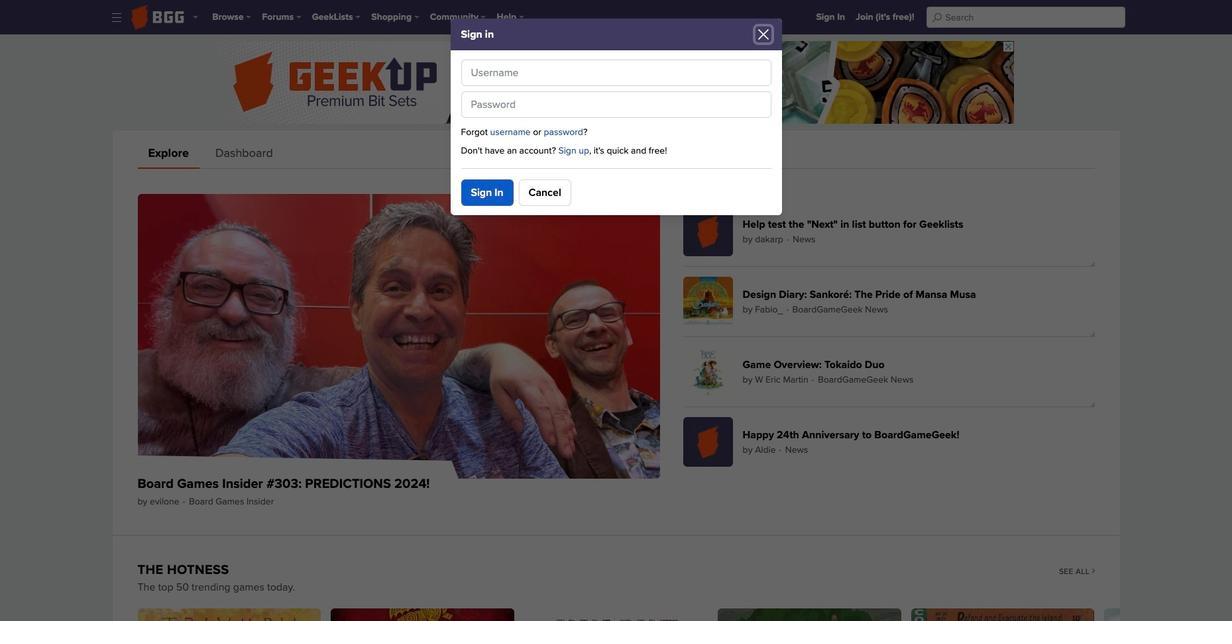 Task type: vqa. For each thing, say whether or not it's contained in the screenshot.
Triumph Artwork image
yes



Task type: locate. For each thing, give the bounding box(es) containing it.
boardgame geek logo image
[[131, 5, 184, 30]]

Username text field
[[461, 60, 771, 86]]

magnifying glass image
[[933, 13, 942, 22]]

earthborne rangers artwork image
[[718, 609, 902, 622]]

wyrmspan artwork image
[[1105, 609, 1233, 622]]

bloodstones artwork image
[[331, 609, 515, 622]]

the plum island horror artwork image
[[911, 609, 1095, 622]]

chevron right image
[[1092, 569, 1095, 574]]

dialog
[[451, 0, 782, 234]]

board games insider #303: predictions 2024! primary thumbnail image
[[138, 194, 660, 479]]

game overview: tokaido duo secondary thumbnail image
[[683, 348, 733, 397]]

knight artwork image
[[525, 609, 708, 622]]

design diary: sankoré: the pride of mansa musa secondary thumbnail image
[[683, 277, 733, 327]]

happy 24th anniversary to boardgamegeek! secondary thumbnail image
[[683, 418, 733, 468]]



Task type: describe. For each thing, give the bounding box(es) containing it.
triumph artwork image
[[138, 609, 321, 622]]

Password password field
[[461, 91, 771, 118]]

advertisement element
[[218, 41, 1014, 124]]

help test the "next" in list button for geeklists secondary thumbnail image
[[683, 207, 733, 257]]



